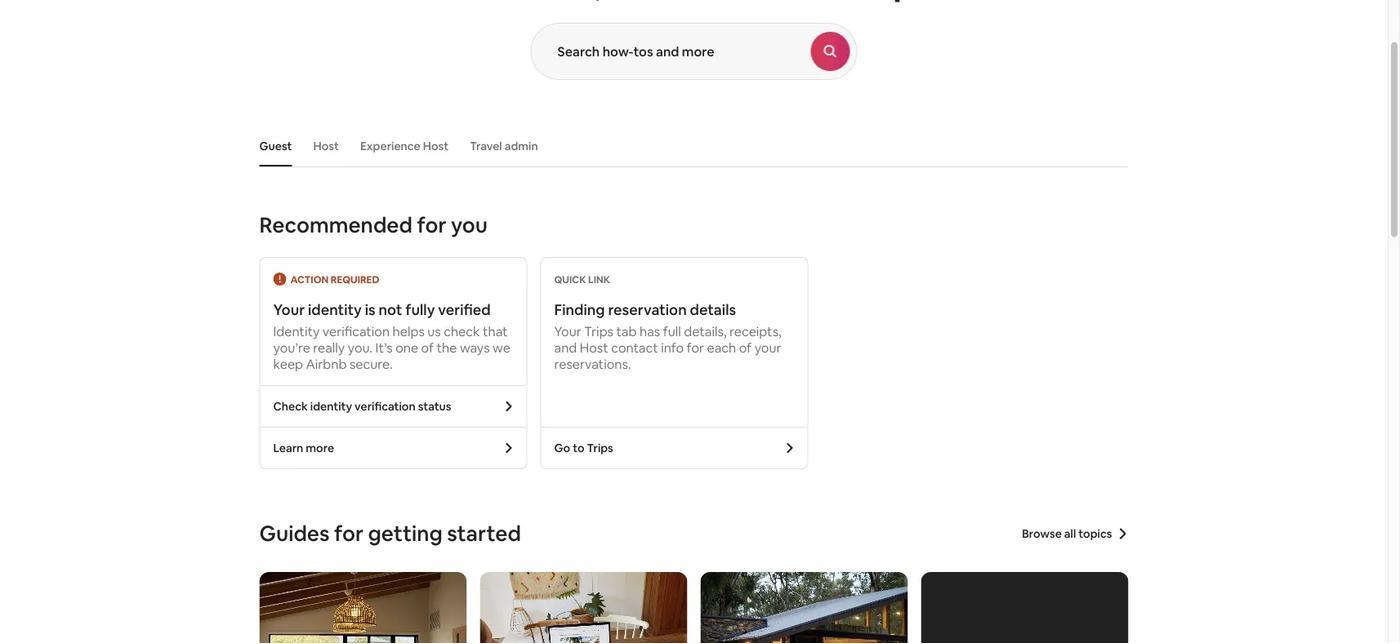 Task type: vqa. For each thing, say whether or not it's contained in the screenshot.
really
yes



Task type: locate. For each thing, give the bounding box(es) containing it.
travel admin button
[[462, 131, 546, 162]]

tab list containing guest
[[251, 126, 1129, 167]]

host right experience
[[423, 139, 449, 154]]

and
[[554, 339, 577, 356]]

1 of from the left
[[421, 339, 434, 356]]

one
[[396, 339, 418, 356]]

travel admin
[[470, 139, 538, 154]]

airbnb
[[306, 356, 347, 373]]

your
[[273, 301, 305, 320], [554, 323, 581, 340]]

ways
[[460, 339, 490, 356]]

you
[[451, 212, 488, 239]]

0 vertical spatial verification
[[323, 323, 390, 340]]

0 horizontal spatial for
[[334, 520, 364, 548]]

trips right to
[[587, 441, 613, 456]]

for for guides for getting started
[[334, 520, 364, 548]]

host inside your trips tab has full details, receipts, and host contact info for each of your reservations.
[[580, 339, 608, 356]]

identity right check
[[310, 399, 352, 414]]

check
[[444, 323, 480, 340]]

None search field
[[531, 23, 857, 80]]

2 of from the left
[[739, 339, 752, 356]]

guides for getting started
[[259, 520, 521, 548]]

for right info
[[687, 339, 704, 356]]

1 vertical spatial trips
[[587, 441, 613, 456]]

of inside your trips tab has full details, receipts, and host contact info for each of your reservations.
[[739, 339, 752, 356]]

for right guides
[[334, 520, 364, 548]]

for left you
[[417, 212, 446, 239]]

finding reservation details
[[554, 301, 736, 320]]

you're
[[273, 339, 310, 356]]

identity
[[308, 301, 362, 320], [310, 399, 352, 414]]

check
[[273, 399, 308, 414]]

trips
[[584, 323, 613, 340], [587, 441, 613, 456]]

0 vertical spatial your
[[273, 301, 305, 320]]

host right and
[[580, 339, 608, 356]]

identity verification helps us check that you're really you. it's one of the ways we keep airbnb secure.
[[273, 323, 510, 373]]

reservations.
[[554, 356, 631, 373]]

1 vertical spatial verification
[[355, 399, 416, 414]]

info
[[661, 339, 684, 356]]

learn
[[273, 441, 303, 456]]

2 horizontal spatial for
[[687, 339, 704, 356]]

verification up learn more link
[[355, 399, 416, 414]]

0 horizontal spatial of
[[421, 339, 434, 356]]

identity inside the check identity verification status 'link'
[[310, 399, 352, 414]]

that
[[483, 323, 508, 340]]

2 vertical spatial for
[[334, 520, 364, 548]]

the logo for aircover, in red and white letters, on a black background. image
[[921, 573, 1129, 644]]

for
[[417, 212, 446, 239], [687, 339, 704, 356], [334, 520, 364, 548]]

1 vertical spatial for
[[687, 339, 704, 356]]

adult and child sitting at a table, searching airbnb listings on a laptop. image
[[480, 573, 687, 644]]

1 horizontal spatial host
[[423, 139, 449, 154]]

the
[[437, 339, 457, 356]]

getting
[[368, 520, 443, 548]]

of left the
[[421, 339, 434, 356]]

person opening a glass sliding door in a nicely designed space image
[[259, 573, 467, 644]]

check identity verification status link
[[260, 386, 527, 427]]

required
[[331, 274, 380, 286]]

is
[[365, 301, 376, 320]]

learn more link
[[260, 428, 527, 469]]

1 horizontal spatial your
[[554, 323, 581, 340]]

tab
[[616, 323, 637, 340]]

recommended
[[259, 212, 413, 239]]

started
[[447, 520, 521, 548]]

identity down action required
[[308, 301, 362, 320]]

verification inside the check identity verification status 'link'
[[355, 399, 416, 414]]

verification down is
[[323, 323, 390, 340]]

tab list
[[251, 126, 1129, 167]]

identity for your
[[308, 301, 362, 320]]

all
[[1064, 527, 1076, 542]]

experience host
[[360, 139, 449, 154]]

your inside your trips tab has full details, receipts, and host contact info for each of your reservations.
[[554, 323, 581, 340]]

secure.
[[350, 356, 393, 373]]

identity
[[273, 323, 320, 340]]

1 horizontal spatial for
[[417, 212, 446, 239]]

1 vertical spatial identity
[[310, 399, 352, 414]]

0 vertical spatial trips
[[584, 323, 613, 340]]

of left your
[[739, 339, 752, 356]]

trips left tab
[[584, 323, 613, 340]]

action
[[290, 274, 329, 286]]

your trips tab has full details, receipts, and host contact info for each of your reservations.
[[554, 323, 782, 373]]

host
[[313, 139, 339, 154], [423, 139, 449, 154], [580, 339, 608, 356]]

admin
[[505, 139, 538, 154]]

of
[[421, 339, 434, 356], [739, 339, 752, 356]]

0 vertical spatial for
[[417, 212, 446, 239]]

quick
[[554, 274, 586, 286]]

keep
[[273, 356, 303, 373]]

host inside button
[[313, 139, 339, 154]]

browse all topics link
[[1022, 527, 1129, 542]]

your up identity
[[273, 301, 305, 320]]

verification
[[323, 323, 390, 340], [355, 399, 416, 414]]

your down finding
[[554, 323, 581, 340]]

fully
[[405, 301, 435, 320]]

0 horizontal spatial your
[[273, 301, 305, 320]]

action required
[[290, 274, 380, 286]]

0 horizontal spatial host
[[313, 139, 339, 154]]

experience
[[360, 139, 420, 154]]

your for your trips tab has full details, receipts, and host contact info for each of your reservations.
[[554, 323, 581, 340]]

verification inside identity verification helps us check that you're really you. it's one of the ways we keep airbnb secure.
[[323, 323, 390, 340]]

1 horizontal spatial of
[[739, 339, 752, 356]]

your identity is not fully verified
[[273, 301, 491, 320]]

for inside your trips tab has full details, receipts, and host contact info for each of your reservations.
[[687, 339, 704, 356]]

each
[[707, 339, 736, 356]]

0 vertical spatial identity
[[308, 301, 362, 320]]

Search how-tos and more search field
[[531, 24, 811, 79]]

guest button
[[251, 131, 300, 162]]

1 vertical spatial your
[[554, 323, 581, 340]]

topics
[[1079, 527, 1112, 542]]

we
[[493, 339, 510, 356]]

host right the guest
[[313, 139, 339, 154]]

2 horizontal spatial host
[[580, 339, 608, 356]]

go
[[554, 441, 570, 456]]



Task type: describe. For each thing, give the bounding box(es) containing it.
it's
[[375, 339, 393, 356]]

guest
[[259, 139, 292, 154]]

go to trips
[[554, 441, 613, 456]]

finding
[[554, 301, 605, 320]]

us
[[427, 323, 441, 340]]

browse all topics
[[1022, 527, 1112, 542]]

status
[[418, 399, 451, 414]]

recommended for you
[[259, 212, 488, 239]]

you.
[[348, 339, 373, 356]]

not
[[379, 301, 402, 320]]

for for recommended for you
[[417, 212, 446, 239]]

more
[[306, 441, 334, 456]]

check identity verification status
[[273, 399, 451, 414]]

really
[[313, 339, 345, 356]]

quick link
[[554, 274, 610, 286]]

contact
[[611, 339, 658, 356]]

trips inside your trips tab has full details, receipts, and host contact info for each of your reservations.
[[584, 323, 613, 340]]

identity for check
[[310, 399, 352, 414]]

host button
[[305, 131, 347, 162]]

link
[[588, 274, 610, 286]]

details,
[[684, 323, 727, 340]]

helps
[[393, 323, 425, 340]]

reservation
[[608, 301, 687, 320]]

your for your identity is not fully verified
[[273, 301, 305, 320]]

learn more
[[273, 441, 334, 456]]

experience host button
[[352, 131, 457, 162]]

verified
[[438, 301, 491, 320]]

host inside button
[[423, 139, 449, 154]]

your
[[755, 339, 781, 356]]

receipts,
[[730, 323, 782, 340]]

trips inside go to trips link
[[587, 441, 613, 456]]

go to trips link
[[541, 428, 808, 469]]

travel
[[470, 139, 502, 154]]

of inside identity verification helps us check that you're really you. it's one of the ways we keep airbnb secure.
[[421, 339, 434, 356]]

browse
[[1022, 527, 1062, 542]]

has
[[640, 323, 660, 340]]

to
[[573, 441, 585, 456]]

guides
[[259, 520, 330, 548]]

full
[[663, 323, 681, 340]]

a house in the woods with floor to ceiling windows, with a person relaxing inside. image
[[701, 573, 908, 644]]

details
[[690, 301, 736, 320]]



